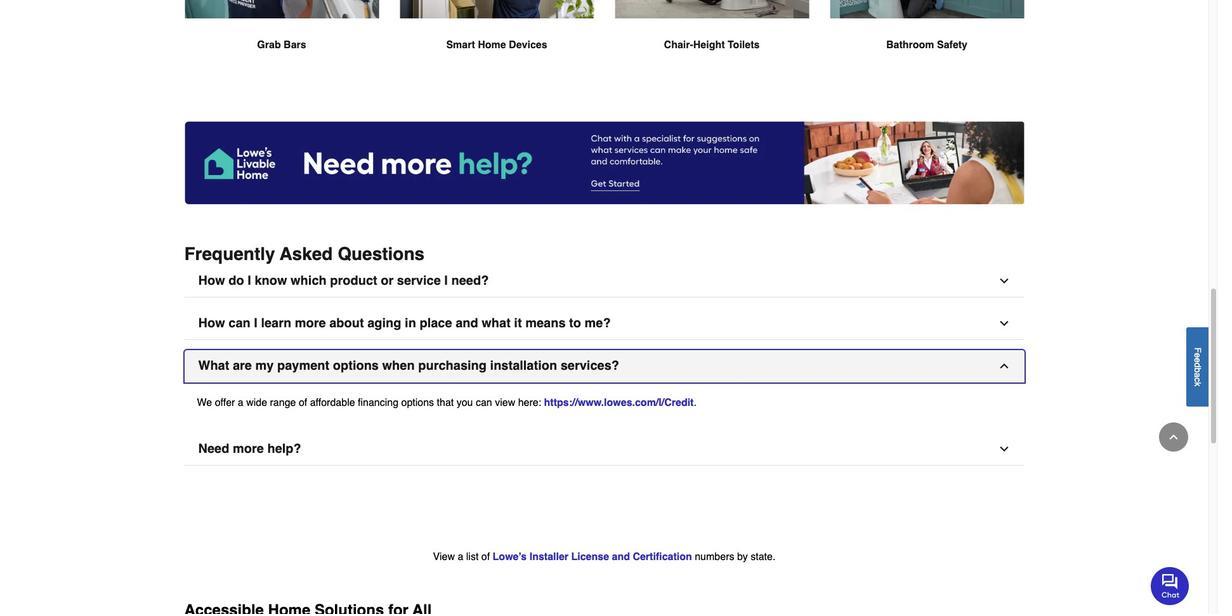 Task type: vqa. For each thing, say whether or not it's contained in the screenshot.
Custom Real Wood Blinds link
no



Task type: describe. For each thing, give the bounding box(es) containing it.
range
[[270, 397, 296, 409]]

grab
[[257, 40, 281, 51]]

.
[[694, 397, 697, 409]]

we offer a wide range of affordable financing options that you can view here: https://www.lowes.com/l/credit .
[[197, 397, 697, 409]]

need
[[198, 442, 229, 456]]

questions
[[338, 244, 425, 264]]

view a list of lowe's installer license and certification numbers by state.
[[433, 551, 776, 563]]

height
[[693, 40, 725, 51]]

know
[[255, 273, 287, 288]]

c
[[1193, 377, 1203, 382]]

aging
[[368, 316, 401, 331]]

grab bars link
[[184, 0, 379, 83]]

in
[[405, 316, 416, 331]]

what are my payment options when purchasing installation services? button
[[184, 350, 1024, 383]]

chevron up image inside what are my payment options when purchasing installation services? button
[[998, 360, 1010, 372]]

how for how can i learn more about aging in place and what it means to me?
[[198, 316, 225, 331]]

i for about
[[254, 316, 258, 331]]

offer
[[215, 397, 235, 409]]

can inside button
[[229, 316, 250, 331]]

a lowe's independent service provider installing a grab bar in a shower. image
[[184, 0, 379, 18]]

bars
[[284, 40, 306, 51]]

smart home devices link
[[399, 0, 594, 83]]

payment
[[277, 358, 329, 373]]

2 horizontal spatial i
[[444, 273, 448, 288]]

https://www.lowes.com/l/credit link
[[544, 397, 694, 409]]

when
[[382, 358, 415, 373]]

to
[[569, 316, 581, 331]]

toilets
[[728, 40, 760, 51]]

i for product
[[248, 273, 251, 288]]

f e e d b a c k
[[1193, 347, 1203, 386]]

list
[[466, 551, 479, 563]]

what
[[198, 358, 229, 373]]

service
[[397, 273, 441, 288]]

about
[[329, 316, 364, 331]]

1 horizontal spatial options
[[401, 397, 434, 409]]

or
[[381, 273, 394, 288]]

smart
[[446, 40, 475, 51]]

how for how do i know which product or service i need?
[[198, 273, 225, 288]]

need more help? button
[[184, 433, 1024, 466]]

options inside button
[[333, 358, 379, 373]]

a lowe's independent service provider installing a smart home device by a home's front door. image
[[399, 0, 594, 18]]

are
[[233, 358, 252, 373]]

means
[[525, 316, 566, 331]]

my
[[255, 358, 274, 373]]

1 horizontal spatial a
[[458, 551, 463, 563]]

place
[[420, 316, 452, 331]]

1 horizontal spatial more
[[295, 316, 326, 331]]

1 vertical spatial a
[[238, 397, 243, 409]]

scroll to top element
[[1159, 423, 1188, 452]]

2 e from the top
[[1193, 358, 1203, 363]]

certification
[[633, 551, 692, 563]]

lowe's installer license and certification link
[[493, 551, 692, 563]]

how do i know which product or service i need?
[[198, 273, 489, 288]]

chair-
[[664, 40, 693, 51]]

0 horizontal spatial of
[[299, 397, 307, 409]]

view
[[433, 551, 455, 563]]



Task type: locate. For each thing, give the bounding box(es) containing it.
wide
[[246, 397, 267, 409]]

chevron down image
[[998, 443, 1010, 456]]

i left learn
[[254, 316, 258, 331]]

frequently asked questions
[[184, 244, 425, 264]]

1 vertical spatial how
[[198, 316, 225, 331]]

bathroom safety link
[[830, 0, 1024, 83]]

0 vertical spatial can
[[229, 316, 250, 331]]

chevron up image
[[998, 360, 1010, 372], [1168, 431, 1180, 444]]

chevron down image for how do i know which product or service i need?
[[998, 275, 1010, 287]]

bathroom
[[886, 40, 934, 51]]

here:
[[518, 397, 541, 409]]

1 horizontal spatial and
[[612, 551, 630, 563]]

1 horizontal spatial chevron up image
[[1168, 431, 1180, 444]]

how
[[198, 273, 225, 288], [198, 316, 225, 331]]

1 vertical spatial chevron up image
[[1168, 431, 1180, 444]]

which
[[291, 273, 327, 288]]

need?
[[451, 273, 489, 288]]

a left list at the left bottom of the page
[[458, 551, 463, 563]]

by
[[737, 551, 748, 563]]

that
[[437, 397, 454, 409]]

home
[[478, 40, 506, 51]]

0 vertical spatial chevron down image
[[998, 275, 1010, 287]]

what
[[482, 316, 511, 331]]

f
[[1193, 347, 1203, 353]]

need more help?
[[198, 442, 301, 456]]

e up d
[[1193, 353, 1203, 358]]

2 chevron down image from the top
[[998, 317, 1010, 330]]

1 vertical spatial can
[[476, 397, 492, 409]]

help?
[[267, 442, 301, 456]]

license
[[571, 551, 609, 563]]

0 vertical spatial how
[[198, 273, 225, 288]]

a up k
[[1193, 372, 1203, 377]]

options left when
[[333, 358, 379, 373]]

e up b
[[1193, 358, 1203, 363]]

installer
[[530, 551, 569, 563]]

frequently
[[184, 244, 275, 264]]

smart home devices
[[446, 40, 547, 51]]

2 how from the top
[[198, 316, 225, 331]]

and
[[456, 316, 478, 331], [612, 551, 630, 563]]

you
[[457, 397, 473, 409]]

numbers
[[695, 551, 734, 563]]

more
[[295, 316, 326, 331], [233, 442, 264, 456]]

chevron down image inside how can i learn more about aging in place and what it means to me? button
[[998, 317, 1010, 330]]

we
[[197, 397, 212, 409]]

i
[[248, 273, 251, 288], [444, 273, 448, 288], [254, 316, 258, 331]]

can right you
[[476, 397, 492, 409]]

devices
[[509, 40, 547, 51]]

purchasing
[[418, 358, 487, 373]]

b
[[1193, 368, 1203, 372]]

can left learn
[[229, 316, 250, 331]]

0 horizontal spatial chevron up image
[[998, 360, 1010, 372]]

https://www.lowes.com/l/credit
[[544, 397, 694, 409]]

0 vertical spatial a
[[1193, 372, 1203, 377]]

1 vertical spatial more
[[233, 442, 264, 456]]

affordable
[[310, 397, 355, 409]]

bathroom safety
[[886, 40, 968, 51]]

financing
[[358, 397, 399, 409]]

1 vertical spatial of
[[481, 551, 490, 563]]

a lowe's independent service provider installing a chair-height toilet. image
[[615, 0, 809, 18]]

state.
[[751, 551, 776, 563]]

chevron down image for how can i learn more about aging in place and what it means to me?
[[998, 317, 1010, 330]]

chevron down image inside how do i know which product or service i need? "button"
[[998, 275, 1010, 287]]

grab bars
[[257, 40, 306, 51]]

services?
[[561, 358, 619, 373]]

chevron down image
[[998, 275, 1010, 287], [998, 317, 1010, 330]]

0 vertical spatial of
[[299, 397, 307, 409]]

do
[[229, 273, 244, 288]]

i inside button
[[254, 316, 258, 331]]

chair-height toilets link
[[615, 0, 809, 83]]

e
[[1193, 353, 1203, 358], [1193, 358, 1203, 363]]

0 horizontal spatial a
[[238, 397, 243, 409]]

learn
[[261, 316, 291, 331]]

2 vertical spatial a
[[458, 551, 463, 563]]

1 chevron down image from the top
[[998, 275, 1010, 287]]

how can i learn more about aging in place and what it means to me? button
[[184, 308, 1024, 340]]

i right 'do'
[[248, 273, 251, 288]]

and left the what
[[456, 316, 478, 331]]

how inside how do i know which product or service i need? "button"
[[198, 273, 225, 288]]

product
[[330, 273, 377, 288]]

0 vertical spatial and
[[456, 316, 478, 331]]

me?
[[585, 316, 611, 331]]

options left that
[[401, 397, 434, 409]]

chevron up image inside scroll to top element
[[1168, 431, 1180, 444]]

what are my payment options when purchasing installation services?
[[198, 358, 619, 373]]

0 vertical spatial chevron up image
[[998, 360, 1010, 372]]

f e e d b a c k button
[[1187, 327, 1209, 406]]

1 vertical spatial chevron down image
[[998, 317, 1010, 330]]

k
[[1193, 382, 1203, 386]]

and right license
[[612, 551, 630, 563]]

how up what
[[198, 316, 225, 331]]

more right need in the bottom of the page
[[233, 442, 264, 456]]

1 horizontal spatial i
[[254, 316, 258, 331]]

d
[[1193, 363, 1203, 368]]

of right range
[[299, 397, 307, 409]]

a
[[1193, 372, 1203, 377], [238, 397, 243, 409], [458, 551, 463, 563]]

asked
[[280, 244, 333, 264]]

0 horizontal spatial more
[[233, 442, 264, 456]]

a inside button
[[1193, 372, 1203, 377]]

a right offer
[[238, 397, 243, 409]]

1 horizontal spatial can
[[476, 397, 492, 409]]

0 horizontal spatial and
[[456, 316, 478, 331]]

how can i learn more about aging in place and what it means to me?
[[198, 316, 611, 331]]

0 vertical spatial options
[[333, 358, 379, 373]]

lowe's
[[493, 551, 527, 563]]

1 e from the top
[[1193, 353, 1203, 358]]

0 vertical spatial more
[[295, 316, 326, 331]]

view
[[495, 397, 515, 409]]

how left 'do'
[[198, 273, 225, 288]]

more right learn
[[295, 316, 326, 331]]

a lowe's independent service provider installing a grab bar to a toilet. image
[[830, 0, 1024, 18]]

1 horizontal spatial of
[[481, 551, 490, 563]]

it
[[514, 316, 522, 331]]

1 vertical spatial options
[[401, 397, 434, 409]]

and inside button
[[456, 316, 478, 331]]

0 horizontal spatial can
[[229, 316, 250, 331]]

1 how from the top
[[198, 273, 225, 288]]

options
[[333, 358, 379, 373], [401, 397, 434, 409]]

safety
[[937, 40, 968, 51]]

2 horizontal spatial a
[[1193, 372, 1203, 377]]

chat invite button image
[[1151, 566, 1190, 605]]

0 horizontal spatial i
[[248, 273, 251, 288]]

how inside how can i learn more about aging in place and what it means to me? button
[[198, 316, 225, 331]]

how do i know which product or service i need? button
[[184, 265, 1024, 298]]

installation
[[490, 358, 557, 373]]

0 horizontal spatial options
[[333, 358, 379, 373]]

1 vertical spatial and
[[612, 551, 630, 563]]

chat with a specialist for suggestions on what services can make your home safe and comfortable. image
[[184, 121, 1024, 204]]

i left need?
[[444, 273, 448, 288]]

of
[[299, 397, 307, 409], [481, 551, 490, 563]]

of right list at the left bottom of the page
[[481, 551, 490, 563]]

chair-height toilets
[[664, 40, 760, 51]]

can
[[229, 316, 250, 331], [476, 397, 492, 409]]



